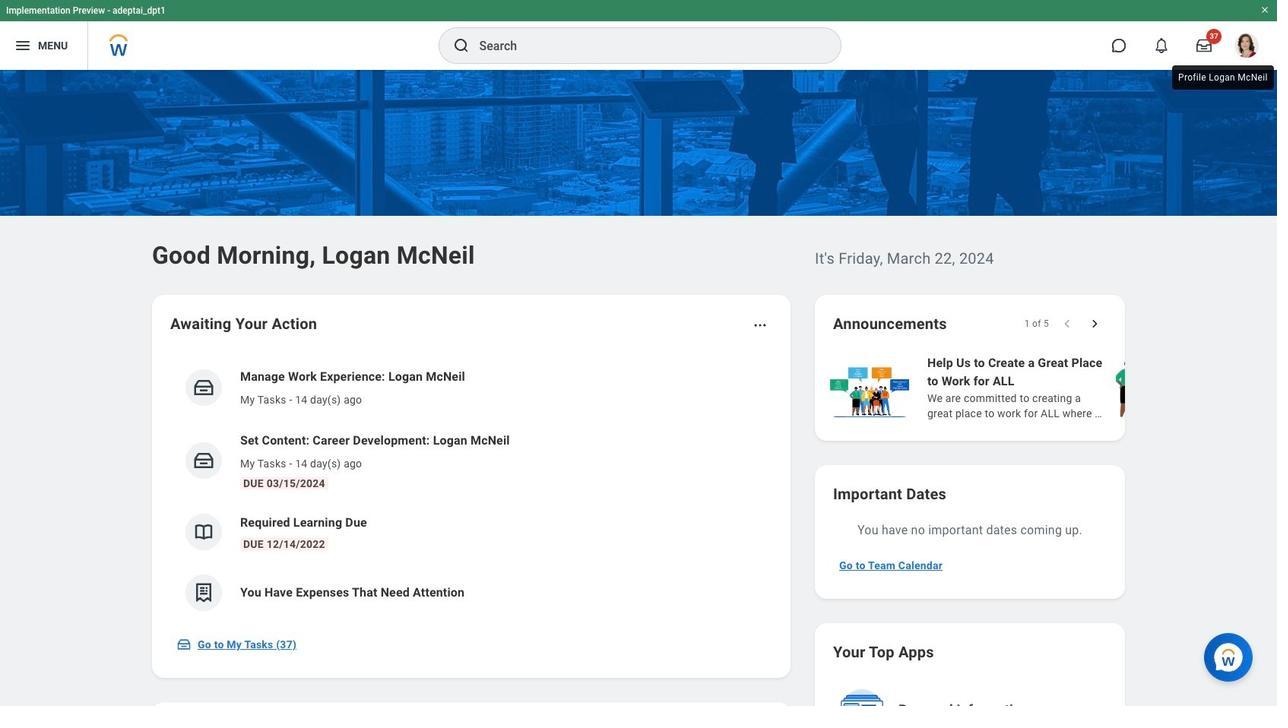 Task type: locate. For each thing, give the bounding box(es) containing it.
tooltip
[[1170, 62, 1278, 93]]

status
[[1025, 318, 1050, 330]]

0 vertical spatial inbox image
[[192, 377, 215, 399]]

1 vertical spatial inbox image
[[176, 637, 192, 653]]

inbox image
[[192, 377, 215, 399], [176, 637, 192, 653]]

1 horizontal spatial inbox image
[[192, 377, 215, 399]]

profile logan mcneil image
[[1235, 33, 1260, 61]]

inbox image
[[192, 450, 215, 472]]

main content
[[0, 70, 1278, 707]]

list
[[828, 353, 1278, 423], [170, 356, 773, 624]]

banner
[[0, 0, 1278, 70]]

1 horizontal spatial list
[[828, 353, 1278, 423]]

chevron left small image
[[1060, 316, 1076, 332]]

Search Workday  search field
[[480, 29, 810, 62]]



Task type: vqa. For each thing, say whether or not it's contained in the screenshot.
"related actions" icon at the right of the page
yes



Task type: describe. For each thing, give the bounding box(es) containing it.
0 horizontal spatial inbox image
[[176, 637, 192, 653]]

close environment banner image
[[1261, 5, 1270, 14]]

search image
[[452, 37, 470, 55]]

justify image
[[14, 37, 32, 55]]

inbox large image
[[1197, 38, 1212, 53]]

0 horizontal spatial list
[[170, 356, 773, 624]]

book open image
[[192, 521, 215, 544]]

dashboard expenses image
[[192, 582, 215, 605]]

related actions image
[[753, 318, 768, 333]]

chevron right small image
[[1088, 316, 1103, 332]]

notifications large image
[[1155, 38, 1170, 53]]



